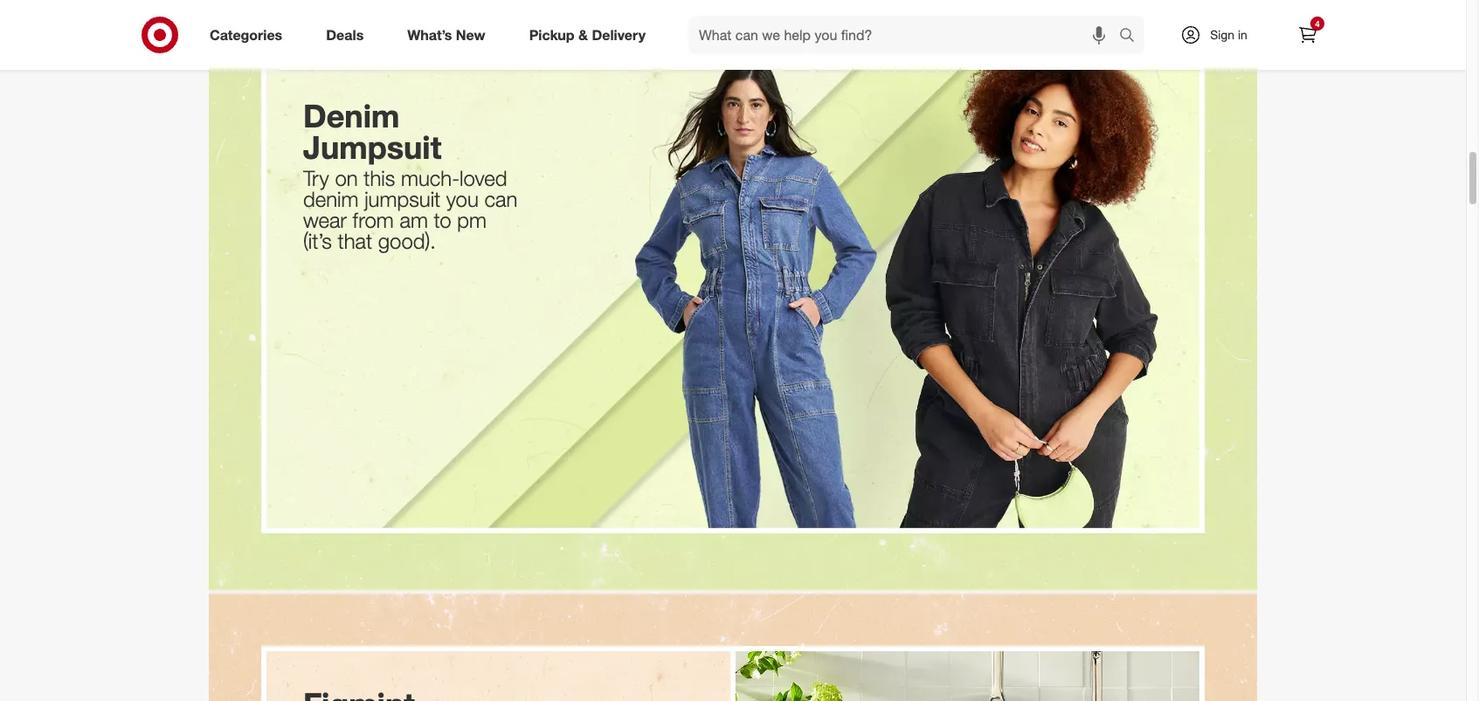 Task type: locate. For each thing, give the bounding box(es) containing it.
am
[[400, 207, 428, 233]]

much-
[[401, 165, 460, 191]]

(it's
[[303, 228, 332, 254]]

search
[[1112, 28, 1154, 45]]

what's
[[407, 26, 452, 43]]

sign in link
[[1166, 16, 1275, 54]]

from
[[353, 207, 394, 233]]

wear
[[303, 207, 347, 233]]

this
[[364, 165, 395, 191]]

loved
[[460, 165, 507, 191]]

denim
[[303, 97, 400, 134]]

can
[[485, 186, 518, 212]]

pm
[[457, 207, 487, 233]]

that
[[338, 228, 372, 254]]

good).
[[378, 228, 436, 254]]

jumpsuit
[[303, 128, 442, 166]]

you
[[446, 186, 479, 212]]

women's long sleeve denim jumpsuit - universal thread™ indigo 0, women's long sleeve denim jumpsuit - universal thread™ indigo 17, women's long sleeve denim jumpsuit - universal thread™ washed black 17, women's long sleeve denim jumpsuit - universal thread™ washed black 8 image
[[209, 0, 1257, 591]]

deals link
[[311, 16, 386, 54]]

&
[[578, 26, 588, 43]]

pickup & delivery link
[[514, 16, 668, 54]]

categories
[[210, 26, 282, 43]]

denim
[[303, 186, 359, 212]]

categories link
[[195, 16, 304, 54]]

on
[[335, 165, 358, 191]]

ceramic cookware collection - figmint™, dual sided terry kitchen towel blue/cream - figmint™, 6pc stainless steel measuring spoons champagne - figmint™, 5.5qt enamel dutch oven sage green - figmint™, 4pc wood/nylon kitchen utensil set brown - figmint™, ceramic vinegar pour bottle cream - figmint™, 14"x14" end grain acacia wood cutting board natural - figmint™ image
[[209, 595, 1257, 702]]

try
[[303, 165, 329, 191]]

pickup
[[529, 26, 575, 43]]

denim jumpsuit try on this much-loved denim jumpsuit you can wear from am to pm (it's that good).
[[303, 97, 523, 254]]



Task type: vqa. For each thing, say whether or not it's contained in the screenshot.
Women's Long Sleeve Denim Jumpsuit - Universal Thread™ Indigo 0, Women's Long Sleeve Denim Jumpsuit - Universal Thread™ Indigo 17, Women's Long Sleeve Denim Jumpsuit - Universal Thread™ Washed Black 17, Women's Long Sleeve Denim Jumpsuit - Universal Thread™ Washed Black 8 image
yes



Task type: describe. For each thing, give the bounding box(es) containing it.
delivery
[[592, 26, 646, 43]]

what's new link
[[393, 16, 507, 54]]

what's new
[[407, 26, 486, 43]]

search button
[[1112, 16, 1154, 58]]

4 link
[[1289, 16, 1327, 54]]

4
[[1315, 18, 1320, 29]]

in
[[1238, 27, 1248, 42]]

What can we help you find? suggestions appear below search field
[[689, 16, 1124, 54]]

pickup & delivery
[[529, 26, 646, 43]]

sign
[[1210, 27, 1235, 42]]

sign in
[[1210, 27, 1248, 42]]

jumpsuit
[[365, 186, 441, 212]]

deals
[[326, 26, 364, 43]]

to
[[434, 207, 451, 233]]

new
[[456, 26, 486, 43]]



